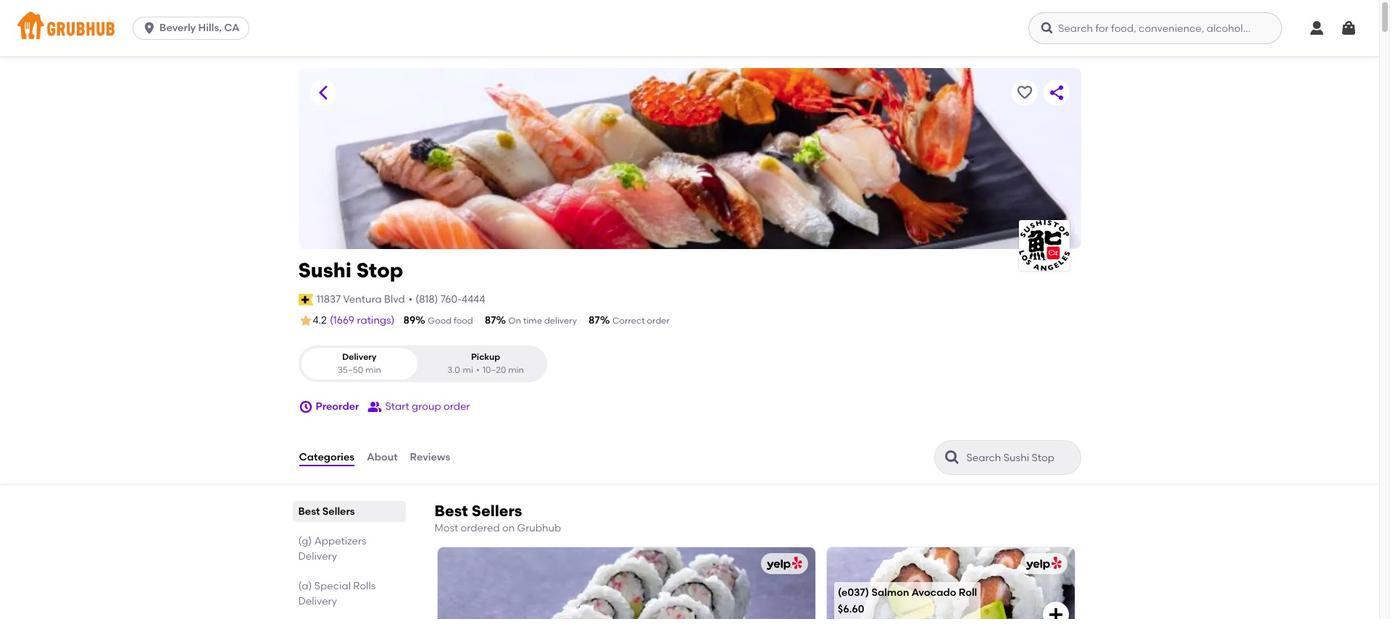 Task type: locate. For each thing, give the bounding box(es) containing it.
min inside "pickup 3.0 mi • 10–20 min"
[[508, 365, 524, 375]]

beverly hills, ca
[[160, 22, 240, 34]]

0 vertical spatial delivery
[[342, 353, 377, 363]]

Search Sushi Stop search field
[[965, 452, 1076, 465]]

delivery
[[342, 353, 377, 363], [298, 551, 337, 563], [298, 596, 337, 608]]

pickup
[[471, 353, 500, 363]]

star icon image
[[298, 314, 313, 328]]

svg image
[[1340, 20, 1358, 37], [142, 21, 157, 36], [1040, 21, 1055, 36], [1048, 607, 1065, 620]]

1 87 from the left
[[485, 315, 496, 327]]

ventura
[[343, 293, 382, 306]]

ordered
[[461, 523, 500, 535]]

(e037) salmon avocado roll $6.60
[[838, 587, 977, 616]]

0 vertical spatial order
[[647, 316, 670, 326]]

1 vertical spatial order
[[444, 401, 470, 413]]

mi
[[463, 365, 473, 375]]

0 horizontal spatial 87
[[485, 315, 496, 327]]

about button
[[366, 432, 398, 484]]

0 horizontal spatial yelp image
[[764, 558, 803, 572]]

10–20
[[483, 365, 506, 375]]

1 horizontal spatial best
[[435, 502, 468, 521]]

salmon
[[872, 587, 909, 599]]

hills,
[[198, 22, 222, 34]]

0 vertical spatial •
[[409, 293, 413, 306]]

best for best sellers most ordered on grubhub
[[435, 502, 468, 521]]

0 horizontal spatial best
[[298, 506, 320, 518]]

1 horizontal spatial •
[[476, 365, 480, 375]]

11837 ventura blvd button
[[316, 292, 406, 308]]

0 horizontal spatial sellers
[[322, 506, 355, 518]]

11837
[[317, 293, 341, 306]]

order right correct
[[647, 316, 670, 326]]

1 vertical spatial svg image
[[298, 400, 313, 415]]

2 min from the left
[[508, 365, 524, 375]]

(818)
[[416, 293, 438, 306]]

option group
[[298, 346, 547, 383]]

1 vertical spatial •
[[476, 365, 480, 375]]

avocado
[[912, 587, 957, 599]]

delivery down the (g)
[[298, 551, 337, 563]]

0 vertical spatial svg image
[[1309, 20, 1326, 37]]

svg image
[[1309, 20, 1326, 37], [298, 400, 313, 415]]

Search for food, convenience, alcohol... search field
[[1029, 12, 1283, 44]]

order right group
[[444, 401, 470, 413]]

1 vertical spatial delivery
[[298, 551, 337, 563]]

2 yelp image from the left
[[1024, 558, 1062, 572]]

87 for correct order
[[589, 315, 600, 327]]

order
[[647, 316, 670, 326], [444, 401, 470, 413]]

87 left on on the bottom left of page
[[485, 315, 496, 327]]

min
[[365, 365, 381, 375], [508, 365, 524, 375]]

yelp image
[[764, 558, 803, 572], [1024, 558, 1062, 572]]

0 horizontal spatial min
[[365, 365, 381, 375]]

1 horizontal spatial min
[[508, 365, 524, 375]]

min inside 'delivery 35–50 min'
[[365, 365, 381, 375]]

1 horizontal spatial svg image
[[1309, 20, 1326, 37]]

best for best sellers
[[298, 506, 320, 518]]

roll
[[959, 587, 977, 599]]

1 yelp image from the left
[[764, 558, 803, 572]]

grubhub
[[517, 523, 561, 535]]

yelp image for (g) appetizers delivery
[[764, 558, 803, 572]]

2 87 from the left
[[589, 315, 600, 327]]

0 horizontal spatial •
[[409, 293, 413, 306]]

preorder button
[[298, 394, 359, 421]]

$6.60
[[838, 604, 865, 616]]

sushi stop logo image
[[1019, 220, 1070, 271]]

min right 10–20
[[508, 365, 524, 375]]

save this restaurant image
[[1016, 84, 1033, 101]]

min right the 35–50 at the left
[[365, 365, 381, 375]]

best inside best sellers most ordered on grubhub
[[435, 502, 468, 521]]

correct
[[613, 316, 645, 326]]

sushi stop
[[298, 258, 403, 283]]

best up most
[[435, 502, 468, 521]]

delivery down (a)
[[298, 596, 337, 608]]

best up the (g)
[[298, 506, 320, 518]]

option group containing delivery 35–50 min
[[298, 346, 547, 383]]

best sellers most ordered on grubhub
[[435, 502, 561, 535]]

beverly
[[160, 22, 196, 34]]

reviews button
[[409, 432, 451, 484]]

start
[[385, 401, 409, 413]]

0 horizontal spatial svg image
[[298, 400, 313, 415]]

best
[[435, 502, 468, 521], [298, 506, 320, 518]]

1 min from the left
[[365, 365, 381, 375]]

time
[[523, 316, 542, 326]]

• right blvd
[[409, 293, 413, 306]]

87 for on time delivery
[[485, 315, 496, 327]]

appetizers
[[314, 536, 367, 548]]

categories
[[299, 452, 355, 464]]

1 horizontal spatial sellers
[[472, 502, 522, 521]]

save this restaurant button
[[1012, 80, 1038, 106]]

• right mi in the bottom of the page
[[476, 365, 480, 375]]

people icon image
[[368, 400, 382, 415]]

•
[[409, 293, 413, 306], [476, 365, 480, 375]]

delivery up the 35–50 at the left
[[342, 353, 377, 363]]

on
[[502, 523, 515, 535]]

svg image inside beverly hills, ca button
[[142, 21, 157, 36]]

2 vertical spatial delivery
[[298, 596, 337, 608]]

1 horizontal spatial 87
[[589, 315, 600, 327]]

on
[[509, 316, 521, 326]]

sellers
[[472, 502, 522, 521], [322, 506, 355, 518]]

svg image inside preorder button
[[298, 400, 313, 415]]

svg image inside main navigation navigation
[[1309, 20, 1326, 37]]

1 horizontal spatial yelp image
[[1024, 558, 1062, 572]]

yelp image for most ordered on grubhub
[[1024, 558, 1062, 572]]

0 horizontal spatial order
[[444, 401, 470, 413]]

sellers up on
[[472, 502, 522, 521]]

on time delivery
[[509, 316, 577, 326]]

87 right delivery
[[589, 315, 600, 327]]

sellers inside best sellers most ordered on grubhub
[[472, 502, 522, 521]]

sellers for best sellers
[[322, 506, 355, 518]]

(818) 760-4444 button
[[416, 293, 485, 307]]

sellers up appetizers
[[322, 506, 355, 518]]

group
[[412, 401, 441, 413]]

87
[[485, 315, 496, 327], [589, 315, 600, 327]]

(g)
[[298, 536, 312, 548]]

best sellers
[[298, 506, 355, 518]]

delivery inside (a) special rolls delivery
[[298, 596, 337, 608]]



Task type: vqa. For each thing, say whether or not it's contained in the screenshot.


Task type: describe. For each thing, give the bounding box(es) containing it.
pickup 3.0 mi • 10–20 min
[[447, 353, 524, 375]]

good food
[[428, 316, 473, 326]]

ratings)
[[357, 315, 395, 327]]

4.2
[[313, 315, 327, 327]]

(1669 ratings)
[[330, 315, 395, 327]]

11837 ventura blvd
[[317, 293, 405, 306]]

4444
[[462, 293, 485, 306]]

correct order
[[613, 316, 670, 326]]

3.0
[[447, 365, 460, 375]]

• inside "pickup 3.0 mi • 10–20 min"
[[476, 365, 480, 375]]

most
[[435, 523, 458, 535]]

start group order
[[385, 401, 470, 413]]

• (818) 760-4444
[[409, 293, 485, 306]]

sellers for best sellers most ordered on grubhub
[[472, 502, 522, 521]]

food
[[454, 316, 473, 326]]

good
[[428, 316, 452, 326]]

(e037)
[[838, 587, 869, 599]]

sushi
[[298, 258, 352, 283]]

stop
[[356, 258, 403, 283]]

rolls
[[353, 581, 376, 593]]

delivery inside (g) appetizers delivery
[[298, 551, 337, 563]]

(a)
[[298, 581, 312, 593]]

start group order button
[[368, 394, 470, 421]]

share icon image
[[1048, 84, 1065, 101]]

main navigation navigation
[[0, 0, 1380, 57]]

760-
[[441, 293, 462, 306]]

89
[[403, 315, 416, 327]]

(1669
[[330, 315, 355, 327]]

order inside 'button'
[[444, 401, 470, 413]]

about
[[367, 452, 398, 464]]

1 horizontal spatial order
[[647, 316, 670, 326]]

reviews
[[410, 452, 450, 464]]

special
[[314, 581, 351, 593]]

delivery inside 'delivery 35–50 min'
[[342, 353, 377, 363]]

(g) appetizers delivery
[[298, 536, 367, 563]]

search icon image
[[944, 450, 961, 467]]

delivery
[[544, 316, 577, 326]]

35–50
[[338, 365, 363, 375]]

categories button
[[298, 432, 355, 484]]

preorder
[[316, 401, 359, 413]]

(a) special rolls delivery
[[298, 581, 376, 608]]

delivery 35–50 min
[[338, 353, 381, 375]]

subscription pass image
[[298, 294, 313, 306]]

beverly hills, ca button
[[133, 17, 255, 40]]

caret left icon image
[[314, 84, 332, 101]]

ca
[[224, 22, 240, 34]]

blvd
[[384, 293, 405, 306]]



